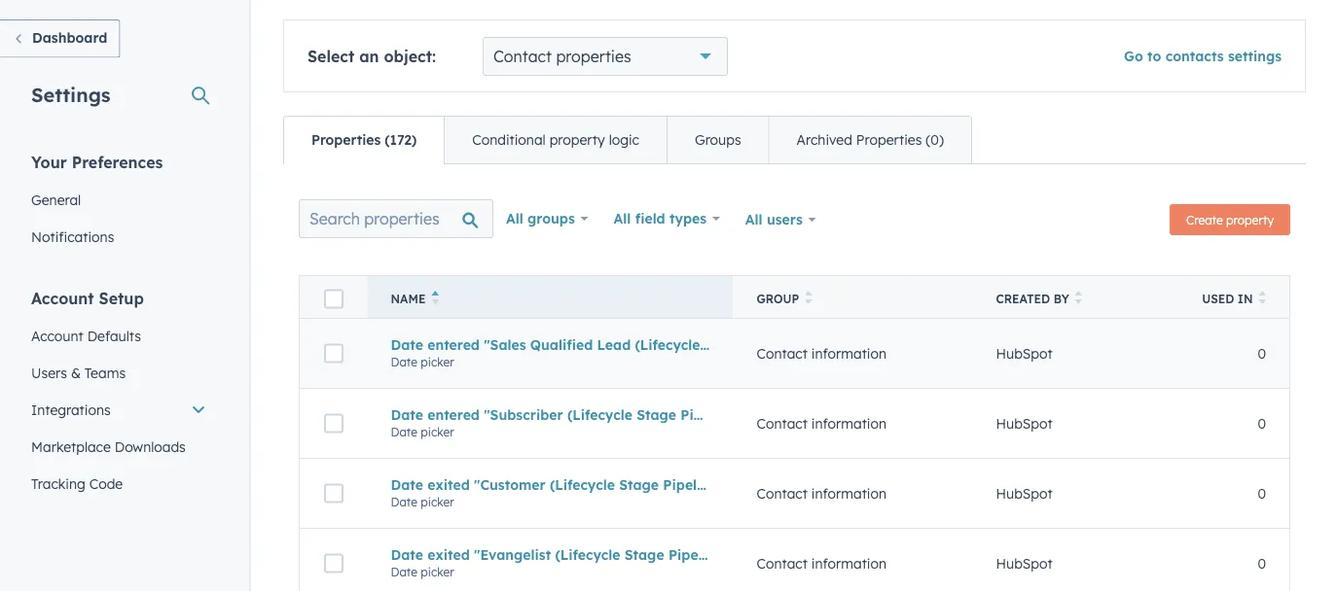 Task type: vqa. For each thing, say whether or not it's contained in the screenshot.
REPORTS
no



Task type: describe. For each thing, give the bounding box(es) containing it.
notifications link
[[19, 218, 218, 255]]

stage for date exited "evangelist (lifecycle stage pipeline)"
[[625, 547, 664, 564]]

preferences
[[72, 152, 163, 172]]

go to contacts settings button
[[1124, 48, 1282, 65]]

contact for date exited "evangelist (lifecycle stage pipeline)"
[[757, 555, 808, 572]]

0 for date exited "evangelist (lifecycle stage pipeline)"
[[1258, 555, 1266, 572]]

dashboard link
[[0, 19, 120, 58]]

8 date from the top
[[391, 565, 417, 580]]

all users
[[745, 211, 803, 228]]

all field types button
[[601, 200, 733, 238]]

dashboard
[[32, 29, 107, 46]]

go to contacts settings
[[1124, 48, 1282, 65]]

your preferences
[[31, 152, 163, 172]]

marketplace
[[31, 438, 111, 455]]

all for all users
[[745, 211, 763, 228]]

1 contact information from the top
[[757, 345, 887, 362]]

7 date from the top
[[391, 547, 423, 564]]

pipeline)" for date exited "evangelist (lifecycle stage pipeline)"
[[668, 547, 734, 564]]

contacts
[[1166, 48, 1224, 65]]

code
[[89, 475, 123, 492]]

go
[[1124, 48, 1143, 65]]

(lifecycle for "customer
[[550, 477, 615, 494]]

exited for "evangelist
[[427, 547, 470, 564]]

press to sort. element for created by
[[1075, 291, 1082, 308]]

used
[[1202, 292, 1234, 307]]

"subscriber
[[484, 407, 563, 424]]

stage inside date entered "sales qualified lead (lifecycle stage pipeline)" date picker
[[704, 336, 744, 354]]

properties
[[556, 47, 631, 66]]

tab list containing properties (172)
[[283, 116, 972, 164]]

2 date from the top
[[391, 355, 417, 370]]

property for create
[[1226, 213, 1274, 227]]

field
[[635, 210, 665, 227]]

6 date from the top
[[391, 495, 417, 510]]

account defaults
[[31, 327, 141, 345]]

"evangelist
[[474, 547, 551, 564]]

all groups
[[506, 210, 575, 227]]

1 hubspot from the top
[[996, 345, 1053, 362]]

archived properties (0) link
[[768, 117, 971, 163]]

1 date from the top
[[391, 336, 423, 354]]

date entered "sales qualified lead (lifecycle stage pipeline)" button
[[391, 336, 814, 354]]

all users button
[[733, 200, 829, 240]]

2 properties from the left
[[856, 131, 922, 148]]

4 date from the top
[[391, 425, 417, 440]]

contact properties button
[[483, 37, 728, 76]]

integrations button
[[19, 392, 218, 429]]

account setup
[[31, 289, 144, 308]]

stage for date entered "subscriber (lifecycle stage pipeline)"
[[637, 407, 676, 424]]

clone
[[814, 362, 845, 377]]

1 information from the top
[[811, 345, 887, 362]]

groups link
[[667, 117, 768, 163]]

general
[[31, 191, 81, 208]]

account defaults link
[[19, 318, 218, 355]]

groups
[[695, 131, 741, 148]]

(lifecycle for "subscriber
[[567, 407, 632, 424]]

name
[[391, 292, 426, 307]]

general link
[[19, 181, 218, 218]]

hubspot for date exited "evangelist (lifecycle stage pipeline)"
[[996, 555, 1053, 572]]

date exited "customer (lifecycle stage pipeline)" date picker
[[391, 477, 729, 510]]

tab panel containing all groups
[[283, 163, 1306, 592]]

press to sort. element for group
[[805, 291, 812, 308]]

setup
[[99, 289, 144, 308]]

(172)
[[385, 131, 417, 148]]

name button
[[367, 276, 733, 319]]

users
[[31, 364, 67, 381]]

create property button
[[1170, 204, 1290, 236]]

property for conditional
[[549, 131, 605, 148]]

users & teams
[[31, 364, 126, 381]]

pipeline)" for date entered "subscriber (lifecycle stage pipeline)"
[[681, 407, 746, 424]]

create
[[1186, 213, 1223, 227]]

information for date exited "evangelist (lifecycle stage pipeline)"
[[811, 555, 887, 572]]

select
[[308, 47, 354, 66]]

press to sort. image for used in
[[1259, 291, 1266, 305]]

date exited "evangelist (lifecycle stage pipeline)" date picker
[[391, 547, 734, 580]]

tracking code
[[31, 475, 123, 492]]

1 properties from the left
[[311, 131, 381, 148]]

used in
[[1202, 292, 1253, 307]]

press to sort. image for created by
[[1075, 291, 1082, 305]]

your
[[31, 152, 67, 172]]

more button
[[869, 354, 942, 385]]

created by button
[[973, 276, 1173, 319]]

ascending sort. press to sort descending. element
[[431, 291, 439, 308]]

contact information for date exited "evangelist (lifecycle stage pipeline)"
[[757, 555, 887, 572]]

ascending sort. press to sort descending. image
[[431, 291, 439, 305]]

tracking
[[31, 475, 85, 492]]

(0)
[[926, 131, 944, 148]]

"customer
[[474, 477, 546, 494]]

5 date from the top
[[391, 477, 423, 494]]

"sales
[[484, 336, 526, 354]]

conditional property logic link
[[444, 117, 667, 163]]

date entered "subscriber (lifecycle stage pipeline)" date picker
[[391, 407, 746, 440]]

marketplace downloads link
[[19, 429, 218, 466]]

users
[[767, 211, 803, 228]]

to
[[1147, 48, 1161, 65]]

all groups button
[[493, 200, 601, 238]]



Task type: locate. For each thing, give the bounding box(es) containing it.
entered for "sales
[[427, 336, 480, 354]]

stage inside date exited "customer (lifecycle stage pipeline)" date picker
[[619, 477, 659, 494]]

(lifecycle inside date entered "subscriber (lifecycle stage pipeline)" date picker
[[567, 407, 632, 424]]

account for account setup
[[31, 289, 94, 308]]

property left logic
[[549, 131, 605, 148]]

property inside conditional property logic link
[[549, 131, 605, 148]]

groups
[[528, 210, 575, 227]]

3 information from the top
[[811, 485, 887, 502]]

contact information for date entered "subscriber (lifecycle stage pipeline)"
[[757, 415, 887, 432]]

4 hubspot from the top
[[996, 555, 1053, 572]]

all left users
[[745, 211, 763, 228]]

picker for "subscriber
[[421, 425, 454, 440]]

picker inside date entered "sales qualified lead (lifecycle stage pipeline)" date picker
[[421, 355, 454, 370]]

tracking code link
[[19, 466, 218, 503]]

0 horizontal spatial all
[[506, 210, 523, 227]]

press to sort. element
[[805, 291, 812, 308], [1075, 291, 1082, 308], [1259, 291, 1266, 308]]

exited for "customer
[[427, 477, 470, 494]]

2 horizontal spatial press to sort. element
[[1259, 291, 1266, 308]]

date exited "evangelist (lifecycle stage pipeline)" button
[[391, 547, 734, 564]]

exited left "customer
[[427, 477, 470, 494]]

2 hubspot from the top
[[996, 415, 1053, 432]]

conditional property logic
[[472, 131, 639, 148]]

defaults
[[87, 327, 141, 345]]

2 information from the top
[[811, 415, 887, 432]]

press to sort. image right the 'group'
[[805, 291, 812, 305]]

types
[[669, 210, 707, 227]]

&
[[71, 364, 81, 381]]

press to sort. element inside group button
[[805, 291, 812, 308]]

picker for "evangelist
[[421, 565, 454, 580]]

4 0 from the top
[[1258, 555, 1266, 572]]

edit button
[[735, 354, 790, 385]]

all field types
[[614, 210, 707, 227]]

stage inside date exited "evangelist (lifecycle stage pipeline)" date picker
[[625, 547, 664, 564]]

1 picker from the top
[[421, 355, 454, 370]]

1 press to sort. element from the left
[[805, 291, 812, 308]]

archived properties (0)
[[797, 131, 944, 148]]

your preferences element
[[19, 151, 218, 255]]

pipeline)" for date exited "customer (lifecycle stage pipeline)"
[[663, 477, 729, 494]]

properties
[[311, 131, 381, 148], [856, 131, 922, 148]]

0 vertical spatial account
[[31, 289, 94, 308]]

press to sort. image
[[805, 291, 812, 305], [1075, 291, 1082, 305], [1259, 291, 1266, 305]]

contact for date exited "customer (lifecycle stage pipeline)"
[[757, 485, 808, 502]]

properties (172) link
[[284, 117, 444, 163]]

2 horizontal spatial all
[[745, 211, 763, 228]]

press to sort. element for used in
[[1259, 291, 1266, 308]]

entered inside date entered "subscriber (lifecycle stage pipeline)" date picker
[[427, 407, 480, 424]]

(lifecycle inside date exited "evangelist (lifecycle stage pipeline)" date picker
[[555, 547, 620, 564]]

contact information
[[757, 345, 887, 362], [757, 415, 887, 432], [757, 485, 887, 502], [757, 555, 887, 572]]

(lifecycle
[[635, 336, 700, 354], [567, 407, 632, 424], [550, 477, 615, 494], [555, 547, 620, 564]]

account up account defaults
[[31, 289, 94, 308]]

4 information from the top
[[811, 555, 887, 572]]

(lifecycle inside date exited "customer (lifecycle stage pipeline)" date picker
[[550, 477, 615, 494]]

logic
[[609, 131, 639, 148]]

picker
[[421, 355, 454, 370], [421, 425, 454, 440], [421, 495, 454, 510], [421, 565, 454, 580]]

tab panel
[[283, 163, 1306, 592]]

1 vertical spatial exited
[[427, 547, 470, 564]]

entered left "subscriber
[[427, 407, 480, 424]]

0 horizontal spatial property
[[549, 131, 605, 148]]

1 entered from the top
[[427, 336, 480, 354]]

lead
[[597, 336, 631, 354]]

marketplace downloads
[[31, 438, 186, 455]]

stage inside date entered "subscriber (lifecycle stage pipeline)" date picker
[[637, 407, 676, 424]]

press to sort. element right "by"
[[1075, 291, 1082, 308]]

exited
[[427, 477, 470, 494], [427, 547, 470, 564]]

all for all groups
[[506, 210, 523, 227]]

settings
[[1228, 48, 1282, 65]]

0 vertical spatial exited
[[427, 477, 470, 494]]

1 horizontal spatial press to sort. element
[[1075, 291, 1082, 308]]

object:
[[384, 47, 436, 66]]

3 press to sort. element from the left
[[1259, 291, 1266, 308]]

2 press to sort. image from the left
[[1075, 291, 1082, 305]]

account for account defaults
[[31, 327, 83, 345]]

qualified
[[530, 336, 593, 354]]

4 picker from the top
[[421, 565, 454, 580]]

all inside popup button
[[745, 211, 763, 228]]

press to sort. image right "by"
[[1075, 291, 1082, 305]]

press to sort. image for group
[[805, 291, 812, 305]]

press to sort. image inside group button
[[805, 291, 812, 305]]

contact information for date exited "customer (lifecycle stage pipeline)"
[[757, 485, 887, 502]]

exited inside date exited "customer (lifecycle stage pipeline)" date picker
[[427, 477, 470, 494]]

edit
[[752, 362, 773, 377]]

entered
[[427, 336, 480, 354], [427, 407, 480, 424]]

date exited "customer (lifecycle stage pipeline)" button
[[391, 477, 729, 494]]

downloads
[[115, 438, 186, 455]]

pipeline)"
[[748, 336, 814, 354], [681, 407, 746, 424], [663, 477, 729, 494], [668, 547, 734, 564]]

0 vertical spatial entered
[[427, 336, 480, 354]]

select an object:
[[308, 47, 436, 66]]

information for date entered "subscriber (lifecycle stage pipeline)"
[[811, 415, 887, 432]]

0 vertical spatial property
[[549, 131, 605, 148]]

tab list
[[283, 116, 972, 164]]

2 horizontal spatial press to sort. image
[[1259, 291, 1266, 305]]

by
[[1054, 292, 1069, 307]]

1 exited from the top
[[427, 477, 470, 494]]

date
[[391, 336, 423, 354], [391, 355, 417, 370], [391, 407, 423, 424], [391, 425, 417, 440], [391, 477, 423, 494], [391, 495, 417, 510], [391, 547, 423, 564], [391, 565, 417, 580]]

3 0 from the top
[[1258, 485, 1266, 502]]

1 0 from the top
[[1258, 345, 1266, 362]]

all left 'groups'
[[506, 210, 523, 227]]

1 vertical spatial entered
[[427, 407, 480, 424]]

press to sort. image right in
[[1259, 291, 1266, 305]]

1 horizontal spatial all
[[614, 210, 631, 227]]

all left field
[[614, 210, 631, 227]]

3 contact information from the top
[[757, 485, 887, 502]]

press to sort. element right the 'group'
[[805, 291, 812, 308]]

press to sort. element inside created by button
[[1075, 291, 1082, 308]]

pipeline)" inside date entered "subscriber (lifecycle stage pipeline)" date picker
[[681, 407, 746, 424]]

2 0 from the top
[[1258, 415, 1266, 432]]

archived
[[797, 131, 852, 148]]

entered down "ascending sort. press to sort descending." element
[[427, 336, 480, 354]]

3 picker from the top
[[421, 495, 454, 510]]

(lifecycle down date entered "sales qualified lead (lifecycle stage pipeline)" date picker
[[567, 407, 632, 424]]

account setup element
[[19, 288, 218, 577]]

contact properties
[[493, 47, 631, 66]]

all for all field types
[[614, 210, 631, 227]]

date entered "sales qualified lead (lifecycle stage pipeline)" date picker
[[391, 336, 814, 370]]

created by
[[996, 292, 1069, 307]]

create property
[[1186, 213, 1274, 227]]

picker inside date exited "customer (lifecycle stage pipeline)" date picker
[[421, 495, 454, 510]]

information for date exited "customer (lifecycle stage pipeline)"
[[811, 485, 887, 502]]

property
[[549, 131, 605, 148], [1226, 213, 1274, 227]]

users & teams link
[[19, 355, 218, 392]]

(lifecycle down date exited "customer (lifecycle stage pipeline)" date picker on the bottom of the page
[[555, 547, 620, 564]]

entered inside date entered "sales qualified lead (lifecycle stage pipeline)" date picker
[[427, 336, 480, 354]]

2 account from the top
[[31, 327, 83, 345]]

entered for "subscriber
[[427, 407, 480, 424]]

exited inside date exited "evangelist (lifecycle stage pipeline)" date picker
[[427, 547, 470, 564]]

group
[[757, 292, 799, 307]]

2 press to sort. element from the left
[[1075, 291, 1082, 308]]

3 hubspot from the top
[[996, 485, 1053, 502]]

0 horizontal spatial press to sort. element
[[805, 291, 812, 308]]

picker inside date entered "subscriber (lifecycle stage pipeline)" date picker
[[421, 425, 454, 440]]

1 horizontal spatial property
[[1226, 213, 1274, 227]]

1 vertical spatial property
[[1226, 213, 1274, 227]]

press to sort. element right in
[[1259, 291, 1266, 308]]

integrations
[[31, 401, 111, 418]]

1 horizontal spatial properties
[[856, 131, 922, 148]]

contact inside popup button
[[493, 47, 552, 66]]

press to sort. image inside used in "button"
[[1259, 291, 1266, 305]]

2 entered from the top
[[427, 407, 480, 424]]

properties left (172)
[[311, 131, 381, 148]]

(lifecycle for "evangelist
[[555, 547, 620, 564]]

3 press to sort. image from the left
[[1259, 291, 1266, 305]]

1 account from the top
[[31, 289, 94, 308]]

settings
[[31, 82, 110, 107]]

pipeline)" inside date exited "customer (lifecycle stage pipeline)" date picker
[[663, 477, 729, 494]]

pipeline)" inside date entered "sales qualified lead (lifecycle stage pipeline)" date picker
[[748, 336, 814, 354]]

hubspot for date exited "customer (lifecycle stage pipeline)"
[[996, 485, 1053, 502]]

0 horizontal spatial press to sort. image
[[805, 291, 812, 305]]

account up users
[[31, 327, 83, 345]]

(lifecycle right 'lead'
[[635, 336, 700, 354]]

an
[[359, 47, 379, 66]]

teams
[[85, 364, 126, 381]]

2 contact information from the top
[[757, 415, 887, 432]]

date entered "subscriber (lifecycle stage pipeline)" button
[[391, 407, 746, 424]]

clone button
[[798, 354, 862, 385]]

stage for date exited "customer (lifecycle stage pipeline)"
[[619, 477, 659, 494]]

stage
[[704, 336, 744, 354], [637, 407, 676, 424], [619, 477, 659, 494], [625, 547, 664, 564]]

property inside create property "button"
[[1226, 213, 1274, 227]]

exited left "evangelist
[[427, 547, 470, 564]]

property right "create" at the right top
[[1226, 213, 1274, 227]]

conditional
[[472, 131, 546, 148]]

0 for date exited "customer (lifecycle stage pipeline)"
[[1258, 485, 1266, 502]]

properties (172)
[[311, 131, 417, 148]]

Search search field
[[299, 200, 493, 238]]

1 press to sort. image from the left
[[805, 291, 812, 305]]

(lifecycle down date entered "subscriber (lifecycle stage pipeline)" date picker
[[550, 477, 615, 494]]

pipeline)" inside date exited "evangelist (lifecycle stage pipeline)" date picker
[[668, 547, 734, 564]]

press to sort. element inside used in "button"
[[1259, 291, 1266, 308]]

0 for date entered "subscriber (lifecycle stage pipeline)"
[[1258, 415, 1266, 432]]

group button
[[733, 276, 973, 319]]

1 horizontal spatial press to sort. image
[[1075, 291, 1082, 305]]

hubspot for date entered "subscriber (lifecycle stage pipeline)"
[[996, 415, 1053, 432]]

picker inside date exited "evangelist (lifecycle stage pipeline)" date picker
[[421, 565, 454, 580]]

1 vertical spatial account
[[31, 327, 83, 345]]

picker for "customer
[[421, 495, 454, 510]]

press to sort. image inside created by button
[[1075, 291, 1082, 305]]

properties left (0)
[[856, 131, 922, 148]]

all
[[506, 210, 523, 227], [614, 210, 631, 227], [745, 211, 763, 228]]

3 date from the top
[[391, 407, 423, 424]]

information
[[811, 345, 887, 362], [811, 415, 887, 432], [811, 485, 887, 502], [811, 555, 887, 572]]

contact
[[493, 47, 552, 66], [757, 345, 808, 362], [757, 415, 808, 432], [757, 485, 808, 502], [757, 555, 808, 572]]

2 picker from the top
[[421, 425, 454, 440]]

created
[[996, 292, 1050, 307]]

notifications
[[31, 228, 114, 245]]

0 horizontal spatial properties
[[311, 131, 381, 148]]

(lifecycle inside date entered "sales qualified lead (lifecycle stage pipeline)" date picker
[[635, 336, 700, 354]]

in
[[1238, 292, 1253, 307]]

2 exited from the top
[[427, 547, 470, 564]]

used in button
[[1173, 276, 1290, 319]]

more
[[886, 362, 914, 377]]

contact for date entered "subscriber (lifecycle stage pipeline)"
[[757, 415, 808, 432]]

4 contact information from the top
[[757, 555, 887, 572]]



